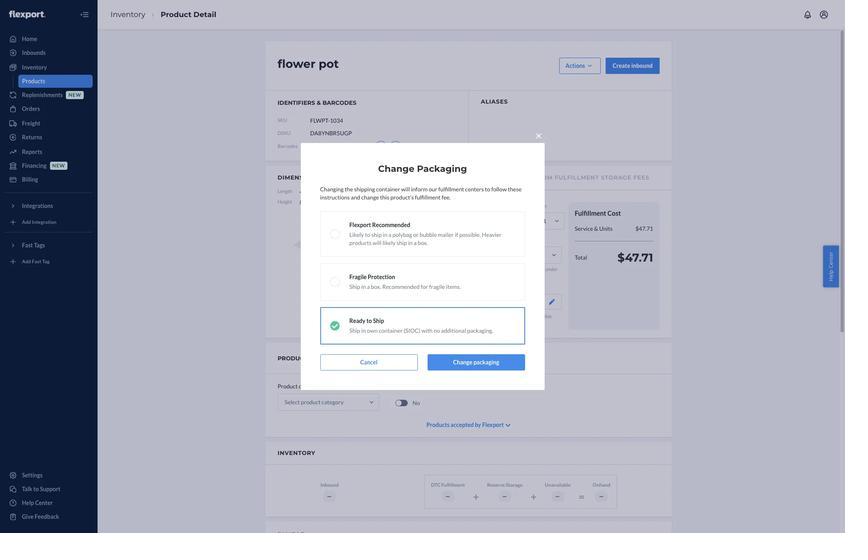 Task type: vqa. For each thing, say whether or not it's contained in the screenshot.
your
no



Task type: locate. For each thing, give the bounding box(es) containing it.
0 vertical spatial help
[[828, 270, 836, 282]]

0 horizontal spatial x
[[509, 274, 512, 280]]

box. left country
[[418, 240, 428, 247]]

change packaging
[[378, 164, 467, 175]]

product's
[[391, 194, 414, 201]]

1 vertical spatial storage
[[506, 483, 523, 489]]

0 horizontal spatial help
[[22, 500, 34, 507]]

heavier inside likely to ship in a polybag or bubble mailer if possible. heavier products will likely ship in a box.
[[441, 321, 458, 327]]

1 vertical spatial heavier
[[441, 321, 458, 327]]

and down the to
[[441, 274, 449, 280]]

0 vertical spatial if
[[455, 232, 459, 238]]

ship up have
[[447, 267, 455, 273]]

identifiers & barcodes
[[278, 99, 357, 107]]

change up the product's
[[378, 164, 415, 175]]

length
[[278, 188, 293, 194]]

0 horizontal spatial box.
[[371, 284, 382, 291]]

ship down 10
[[372, 232, 382, 238]]

1 ― from the left
[[327, 494, 333, 500]]

ship inside the fragile protection ship in a box. recommended for fragile items.
[[350, 284, 361, 291]]

to down the weight
[[365, 232, 371, 238]]

and
[[351, 194, 361, 201], [441, 274, 449, 280]]

change inside button
[[454, 359, 473, 366]]

packaging.
[[468, 328, 494, 334]]

1 horizontal spatial +
[[531, 491, 537, 503]]

or right 20lbs
[[540, 267, 545, 273]]

2 horizontal spatial or
[[540, 267, 545, 273]]

0 vertical spatial container
[[377, 186, 400, 193]]

fulfillment down our
[[415, 194, 441, 201]]

1 vertical spatial product
[[278, 383, 298, 390]]

0 horizontal spatial likely
[[350, 232, 364, 238]]

1 vertical spatial and
[[441, 274, 449, 280]]

― down the onhand
[[600, 494, 605, 500]]

ship
[[372, 232, 382, 238], [397, 240, 407, 247], [447, 267, 455, 273], [460, 314, 468, 320], [499, 321, 508, 327]]

da8ynbr5ugp up the da8ynbr5ugp (dsku)
[[310, 130, 352, 137]]

1 ecom from the left
[[441, 174, 460, 181]]

0 vertical spatial likely
[[350, 232, 364, 238]]

0 vertical spatial flexport
[[350, 222, 371, 229]]

0 horizontal spatial storage
[[506, 483, 523, 489]]

1 horizontal spatial bubble
[[501, 314, 516, 320]]

1 vertical spatial &
[[595, 225, 599, 232]]

0 horizontal spatial products
[[350, 240, 372, 247]]

product for product category
[[278, 383, 298, 390]]

ship down flexport recommended button
[[499, 321, 508, 327]]

1 vertical spatial mailer
[[517, 314, 530, 320]]

flexport inside flexport recommended likely to ship in a polybag or bubble mailer if possible. heavier products will likely ship in a box.
[[350, 222, 371, 229]]

likely down the weight
[[350, 232, 364, 238]]

$47.71 for service & units
[[636, 225, 654, 232]]

a down protection on the left of the page
[[367, 284, 370, 291]]

& left barcodes
[[317, 99, 321, 107]]

1 horizontal spatial x
[[521, 274, 524, 280]]

a
[[389, 232, 392, 238], [414, 240, 417, 247], [367, 284, 370, 291], [474, 314, 477, 320], [514, 321, 516, 327]]

fulfillment inside ecom fulfillment storage fees tab
[[555, 174, 600, 181]]

or
[[414, 232, 419, 238], [540, 267, 545, 273], [495, 314, 500, 320]]

change for change packaging
[[454, 359, 473, 366]]

0 vertical spatial $47.71
[[636, 225, 654, 232]]

will up the product's
[[402, 186, 410, 193]]

products up fragile
[[350, 240, 372, 247]]

― down unavailable
[[556, 494, 561, 500]]

likely
[[383, 240, 396, 247], [487, 321, 498, 327]]

1 horizontal spatial help center
[[828, 252, 836, 282]]

1 horizontal spatial &
[[595, 225, 599, 232]]

in left own
[[362, 328, 366, 334]]

product left category
[[278, 383, 298, 390]]

recommended down protection on the left of the page
[[383, 284, 420, 291]]

change
[[362, 194, 379, 201]]

1 vertical spatial box.
[[371, 284, 382, 291]]

2 horizontal spatial will
[[479, 321, 486, 327]]

inbound
[[321, 483, 339, 489]]

heavier up to ship internationally, products must be 20lbs or under and have max dimensions of  15" x 24" x 40".
[[482, 232, 502, 238]]

inform
[[411, 186, 428, 193]]

mailer down flexport recommended button
[[517, 314, 530, 320]]

inventory inside breadcrumbs navigation
[[111, 10, 145, 19]]

and down the on the left of the page
[[351, 194, 361, 201]]

freight link
[[5, 117, 93, 130]]

mailer up the to
[[438, 232, 454, 238]]

15"
[[501, 274, 509, 280]]

1 horizontal spatial and
[[441, 274, 449, 280]]

ship inside to ship internationally, products must be 20lbs or under and have max dimensions of  15" x 24" x 40".
[[447, 267, 455, 273]]

close navigation image
[[80, 10, 90, 20]]

1 vertical spatial polybag
[[478, 314, 494, 320]]

container inside ready to ship ship in own container (sioc) with no additional packaging.
[[379, 328, 403, 334]]

0 horizontal spatial center
[[35, 500, 53, 507]]

new
[[69, 92, 81, 98], [52, 163, 65, 169]]

2 horizontal spatial products
[[490, 267, 509, 273]]

container right own
[[379, 328, 403, 334]]

1 da8ynbr5ugp from the top
[[310, 130, 352, 137]]

inbound
[[632, 62, 653, 69]]

packaging up our
[[417, 164, 467, 175]]

box. down flexport recommended button
[[517, 321, 526, 327]]

dtc fulfillment
[[431, 483, 465, 489]]

0 horizontal spatial polybag
[[393, 232, 413, 238]]

change left packaging
[[454, 359, 473, 366]]

add integration link
[[5, 216, 93, 229]]

1 vertical spatial help center
[[22, 500, 53, 507]]

1 horizontal spatial likely
[[487, 321, 498, 327]]

2 add from the top
[[22, 259, 31, 265]]

box. inside likely to ship in a polybag or bubble mailer if possible. heavier products will likely ship in a box.
[[517, 321, 526, 327]]

― for dtc fulfillment
[[446, 494, 451, 500]]

likely
[[350, 232, 364, 238], [441, 314, 453, 320]]

― down dtc fulfillment on the right of the page
[[446, 494, 451, 500]]

returns link
[[5, 131, 93, 144]]

likely inside likely to ship in a polybag or bubble mailer if possible. heavier products will likely ship in a box.
[[441, 314, 453, 320]]

4 ― from the left
[[556, 494, 561, 500]]

ship down ready
[[350, 328, 361, 334]]

in inside ready to ship ship in own container (sioc) with no additional packaging.
[[362, 328, 366, 334]]

add left fast
[[22, 259, 31, 265]]

0 horizontal spatial ecom
[[441, 174, 460, 181]]

or down flexport recommended button
[[495, 314, 500, 320]]

recommended up likely to ship in a polybag or bubble mailer if possible. heavier products will likely ship in a box.
[[470, 298, 507, 305]]

to left "follow"
[[485, 186, 491, 193]]

0 vertical spatial or
[[414, 232, 419, 238]]

1 horizontal spatial center
[[828, 252, 836, 269]]

recommended
[[373, 222, 411, 229], [383, 284, 420, 291], [470, 298, 507, 305]]

1 vertical spatial recommended
[[383, 284, 420, 291]]

ecom inside tab
[[441, 174, 460, 181]]

2 horizontal spatial box.
[[517, 321, 526, 327]]

1 vertical spatial add
[[22, 259, 31, 265]]

3 ― from the left
[[503, 494, 508, 500]]

bubble left country
[[420, 232, 437, 238]]

1 vertical spatial flexport
[[448, 298, 469, 305]]

create
[[613, 62, 631, 69]]

flexport for flexport recommended
[[448, 298, 469, 305]]

1 vertical spatial likely
[[441, 314, 453, 320]]

+
[[474, 491, 479, 503], [531, 491, 537, 503]]

fulfillment inside ecom fulfillment fees tab
[[462, 174, 506, 181]]

recommended inside button
[[470, 298, 507, 305]]

2 fees from the left
[[634, 174, 650, 181]]

tab list
[[421, 166, 673, 190]]

help center link
[[5, 497, 93, 510]]

to up own
[[367, 318, 372, 325]]

2 vertical spatial recommended
[[470, 298, 507, 305]]

units
[[536, 203, 547, 209], [600, 225, 613, 232]]

0 vertical spatial and
[[351, 194, 361, 201]]

internationally,
[[456, 267, 489, 273]]

flexport down the weight
[[350, 222, 371, 229]]

likely inside flexport recommended likely to ship in a polybag or bubble mailer if possible. heavier products will likely ship in a box.
[[383, 240, 396, 247]]

― for inbound
[[327, 494, 333, 500]]

recommended inside flexport recommended likely to ship in a polybag or bubble mailer if possible. heavier products will likely ship in a box.
[[373, 222, 411, 229]]

1 horizontal spatial heavier
[[482, 232, 502, 238]]

if up internationally,
[[455, 232, 459, 238]]

1 vertical spatial or
[[540, 267, 545, 273]]

0 vertical spatial will
[[402, 186, 410, 193]]

help inside button
[[828, 270, 836, 282]]

2 + from the left
[[531, 491, 537, 503]]

products up of
[[490, 267, 509, 273]]

0 horizontal spatial possible.
[[460, 232, 481, 238]]

detail
[[194, 10, 217, 19]]

1 horizontal spatial help
[[828, 270, 836, 282]]

service & units
[[575, 225, 613, 232]]

likely up protection on the left of the page
[[383, 240, 396, 247]]

0 horizontal spatial inventory link
[[5, 61, 93, 74]]

bubble down flexport recommended button
[[501, 314, 516, 320]]

1 horizontal spatial change
[[454, 359, 473, 366]]

box.
[[418, 240, 428, 247], [371, 284, 382, 291], [517, 321, 526, 327]]

0 vertical spatial products
[[350, 240, 372, 247]]

identifiers
[[278, 99, 315, 107]]

0 vertical spatial polybag
[[393, 232, 413, 238]]

if inside likely to ship in a polybag or bubble mailer if possible. heavier products will likely ship in a box.
[[531, 314, 534, 320]]

0 vertical spatial storage
[[602, 174, 632, 181]]

will up protection on the left of the page
[[373, 240, 382, 247]]

0 vertical spatial box.
[[418, 240, 428, 247]]

if down flexport recommended button
[[531, 314, 534, 320]]

0 vertical spatial help center
[[828, 252, 836, 282]]

change packaging button
[[428, 355, 526, 371]]

items.
[[447, 284, 461, 291]]

ship
[[350, 284, 361, 291], [373, 318, 384, 325], [350, 328, 361, 334]]

1 horizontal spatial polybag
[[478, 314, 494, 320]]

& right service
[[595, 225, 599, 232]]

2 vertical spatial box.
[[517, 321, 526, 327]]

will inside likely to ship in a polybag or bubble mailer if possible. heavier products will likely ship in a box.
[[479, 321, 486, 327]]

× document
[[301, 127, 545, 391]]

da8ynbr5ugp left (dsku)
[[310, 143, 352, 150]]

2 vertical spatial products
[[459, 321, 478, 327]]

unavailable
[[545, 483, 571, 489]]

0 horizontal spatial &
[[317, 99, 321, 107]]

0 vertical spatial possible.
[[460, 232, 481, 238]]

0 horizontal spatial bubble
[[420, 232, 437, 238]]

recommended down 10
[[373, 222, 411, 229]]

flexport inside button
[[448, 298, 469, 305]]

will up packaging.
[[479, 321, 486, 327]]

to inside ready to ship ship in own container (sioc) with no additional packaging.
[[367, 318, 372, 325]]

x left 24" at right bottom
[[509, 274, 512, 280]]

0 horizontal spatial mailer
[[438, 232, 454, 238]]

2 ecom from the left
[[534, 174, 553, 181]]

0 vertical spatial da8ynbr5ugp
[[310, 130, 352, 137]]

1 + from the left
[[474, 491, 479, 503]]

―
[[327, 494, 333, 500], [446, 494, 451, 500], [503, 494, 508, 500], [556, 494, 561, 500], [600, 494, 605, 500]]

packaging
[[474, 359, 500, 366]]

products up packaging.
[[459, 321, 478, 327]]

in down fragile
[[362, 284, 366, 291]]

― for onhand
[[600, 494, 605, 500]]

likely up additional
[[441, 314, 453, 320]]

flower
[[278, 57, 316, 71]]

2 da8ynbr5ugp from the top
[[310, 143, 352, 150]]

1 add from the top
[[22, 219, 31, 226]]

cancel
[[361, 359, 378, 366]]

to inside button
[[33, 486, 39, 493]]

settings link
[[5, 470, 93, 483]]

or inside to ship internationally, products must be 20lbs or under and have max dimensions of  15" x 24" x 40".
[[540, 267, 545, 273]]

to up additional
[[454, 314, 459, 320]]

products inside flexport recommended likely to ship in a polybag or bubble mailer if possible. heavier products will likely ship in a box.
[[350, 240, 372, 247]]

breadcrumbs navigation
[[104, 3, 223, 27]]

ecom for ecom fulfillment fees
[[441, 174, 460, 181]]

center inside button
[[828, 252, 836, 269]]

flexport recommended likely to ship in a polybag or bubble mailer if possible. heavier products will likely ship in a box.
[[350, 222, 502, 247]]

1 fees from the left
[[508, 174, 524, 181]]

1 vertical spatial will
[[373, 240, 382, 247]]

ship for fragile protection
[[350, 284, 361, 291]]

box. inside the fragile protection ship in a box. recommended for fragile items.
[[371, 284, 382, 291]]

check circle image
[[330, 321, 340, 331]]

1 horizontal spatial product
[[278, 383, 298, 390]]

dtc
[[431, 483, 441, 489]]

to
[[441, 267, 446, 273]]

likely inside likely to ship in a polybag or bubble mailer if possible. heavier products will likely ship in a box.
[[487, 321, 498, 327]]

settings
[[22, 472, 43, 479]]

product inside breadcrumbs navigation
[[161, 10, 192, 19]]

recommended for flexport recommended likely to ship in a polybag or bubble mailer if possible. heavier products will likely ship in a box.
[[373, 222, 411, 229]]

cost
[[608, 210, 622, 217]]

heavier up additional
[[441, 321, 458, 327]]

ship down fragile
[[350, 284, 361, 291]]

0 vertical spatial inventory link
[[111, 10, 145, 19]]

2 horizontal spatial inventory
[[278, 450, 316, 457]]

heavier inside flexport recommended likely to ship in a polybag or bubble mailer if possible. heavier products will likely ship in a box.
[[482, 232, 502, 238]]

new down reports 'link'
[[52, 163, 65, 169]]

under
[[546, 267, 558, 273]]

ready
[[350, 318, 366, 325]]

additional
[[442, 328, 467, 334]]

None text field
[[310, 113, 371, 128]]

flexport recommended
[[448, 298, 507, 305]]

possible. right country
[[460, 232, 481, 238]]

ship up own
[[373, 318, 384, 325]]

new for replenishments
[[69, 92, 81, 98]]

polybag up packaging.
[[478, 314, 494, 320]]

barcodes
[[278, 143, 298, 150]]

ship up the fragile protection ship in a box. recommended for fragile items. in the bottom of the page
[[397, 240, 407, 247]]

product category
[[278, 355, 342, 362]]

products inside likely to ship in a polybag or bubble mailer if possible. heavier products will likely ship in a box.
[[459, 321, 478, 327]]

help center button
[[824, 246, 840, 288]]

weight
[[350, 199, 366, 205]]

talk to support
[[22, 486, 60, 493]]

fulfillment
[[439, 186, 465, 193], [415, 194, 441, 201]]

heavier
[[482, 232, 502, 238], [441, 321, 458, 327]]

1 horizontal spatial new
[[69, 92, 81, 98]]

0 vertical spatial &
[[317, 99, 321, 107]]

likely up packaging.
[[487, 321, 498, 327]]

new down products link
[[69, 92, 81, 98]]

― for reserve storage
[[503, 494, 508, 500]]

give
[[22, 514, 34, 521]]

1 horizontal spatial flexport
[[448, 298, 469, 305]]

0 vertical spatial inventory
[[111, 10, 145, 19]]

possible. down pen icon
[[535, 314, 553, 320]]

1 vertical spatial fulfillment
[[415, 194, 441, 201]]

country
[[441, 236, 458, 243]]

product left detail
[[161, 10, 192, 19]]

container up "this"
[[377, 186, 400, 193]]

1 horizontal spatial box.
[[418, 240, 428, 247]]

2 vertical spatial or
[[495, 314, 500, 320]]

0 vertical spatial packaging
[[417, 164, 467, 175]]

ecom for ecom fulfillment storage fees
[[534, 174, 553, 181]]

to right talk at left
[[33, 486, 39, 493]]

2 vertical spatial ship
[[350, 328, 361, 334]]

barcodes
[[323, 99, 357, 107]]

0 vertical spatial bubble
[[420, 232, 437, 238]]

in inside the fragile protection ship in a box. recommended for fragile items.
[[362, 284, 366, 291]]

2 vertical spatial inventory
[[278, 450, 316, 457]]

1 x from the left
[[509, 274, 512, 280]]

mailer
[[438, 232, 454, 238], [517, 314, 530, 320]]

instructions
[[320, 194, 350, 201]]

in
[[383, 232, 388, 238], [408, 240, 413, 247], [362, 284, 366, 291], [469, 314, 473, 320], [509, 321, 513, 327], [362, 328, 366, 334]]

― down inbound
[[327, 494, 333, 500]]

recommended for flexport recommended
[[470, 298, 507, 305]]

storage right reserve
[[506, 483, 523, 489]]

0 vertical spatial change
[[378, 164, 415, 175]]

0 vertical spatial recommended
[[373, 222, 411, 229]]

flexport down items.
[[448, 298, 469, 305]]

box. down protection on the left of the page
[[371, 284, 382, 291]]

mailer inside flexport recommended likely to ship in a polybag or bubble mailer if possible. heavier products will likely ship in a box.
[[438, 232, 454, 238]]

packaging inside '×' document
[[417, 164, 467, 175]]

1 vertical spatial change
[[454, 359, 473, 366]]

storage up the cost
[[602, 174, 632, 181]]

financing
[[22, 162, 47, 169]]

or left country
[[414, 232, 419, 238]]

billing
[[22, 176, 38, 183]]

add left integration
[[22, 219, 31, 226]]

recommended inside the fragile protection ship in a box. recommended for fragile items.
[[383, 284, 420, 291]]

0 horizontal spatial likely
[[383, 240, 396, 247]]

0 horizontal spatial new
[[52, 163, 65, 169]]

flexport logo image
[[9, 10, 45, 19]]

packaging down have
[[441, 285, 462, 291]]

polybag down the product's
[[393, 232, 413, 238]]

give feedback
[[22, 514, 59, 521]]

fees
[[508, 174, 524, 181], [634, 174, 650, 181]]

category
[[299, 383, 321, 390]]

bubble
[[420, 232, 437, 238], [501, 314, 516, 320]]

add
[[22, 219, 31, 226], [22, 259, 31, 265]]

2 ― from the left
[[446, 494, 451, 500]]

tag
[[42, 259, 50, 265]]

0 vertical spatial likely
[[383, 240, 396, 247]]

0 horizontal spatial inventory
[[22, 64, 47, 71]]

0 vertical spatial new
[[69, 92, 81, 98]]

integration
[[32, 219, 57, 226]]

0 horizontal spatial product
[[161, 10, 192, 19]]

to inside likely to ship in a polybag or bubble mailer if possible. heavier products will likely ship in a box.
[[454, 314, 459, 320]]

da8ynbr5ugp
[[310, 130, 352, 137], [310, 143, 352, 150]]

change for change packaging
[[378, 164, 415, 175]]

1 vertical spatial units
[[600, 225, 613, 232]]

packaging
[[417, 164, 467, 175], [441, 285, 462, 291]]

0 horizontal spatial help center
[[22, 500, 53, 507]]

x right 24" at right bottom
[[521, 274, 524, 280]]

0 vertical spatial heavier
[[482, 232, 502, 238]]

― down the reserve storage
[[503, 494, 508, 500]]

0 horizontal spatial will
[[373, 240, 382, 247]]

ready to ship ship in own container (sioc) with no additional packaging.
[[350, 318, 494, 334]]

container inside "changing the shipping container will inform our fulfillment centers to follow these instructions and change this product's fulfillment fee."
[[377, 186, 400, 193]]

width
[[350, 188, 364, 194]]

fulfillment up "fee."
[[439, 186, 465, 193]]

a inside the fragile protection ship in a box. recommended for fragile items.
[[367, 284, 370, 291]]

1 horizontal spatial if
[[531, 314, 534, 320]]

ecom inside tab
[[534, 174, 553, 181]]

to inside "changing the shipping container will inform our fulfillment centers to follow these instructions and change this product's fulfillment fee."
[[485, 186, 491, 193]]

0 horizontal spatial heavier
[[441, 321, 458, 327]]

flexport recommended button
[[441, 294, 562, 310]]

0 vertical spatial add
[[22, 219, 31, 226]]

5 ― from the left
[[600, 494, 605, 500]]

1 vertical spatial if
[[531, 314, 534, 320]]



Task type: describe. For each thing, give the bounding box(es) containing it.
a down "this"
[[389, 232, 392, 238]]

bubble inside likely to ship in a polybag or bubble mailer if possible. heavier products will likely ship in a box.
[[501, 314, 516, 320]]

polybag inside likely to ship in a polybag or bubble mailer if possible. heavier products will likely ship in a box.
[[478, 314, 494, 320]]

aliases
[[481, 98, 508, 105]]

possible. inside flexport recommended likely to ship in a polybag or bubble mailer if possible. heavier products will likely ship in a box.
[[460, 232, 481, 238]]

$47.71 for total
[[618, 251, 654, 265]]

and inside "changing the shipping container will inform our fulfillment centers to follow these instructions and change this product's fulfillment fee."
[[351, 194, 361, 201]]

be
[[521, 267, 526, 273]]

4
[[300, 188, 303, 195]]

contains battery
[[396, 383, 438, 390]]

fulfillment for ecom fulfillment storage fees
[[555, 174, 600, 181]]

create inbound button
[[606, 58, 660, 74]]

new for financing
[[52, 163, 65, 169]]

changing the shipping container will inform our fulfillment centers to follow these instructions and change this product's fulfillment fee.
[[320, 186, 522, 201]]

add for add integration
[[22, 219, 31, 226]]

battery
[[419, 383, 438, 390]]

pot
[[319, 57, 339, 71]]

in down flexport recommended
[[469, 314, 473, 320]]

fulfillment cost
[[575, 210, 622, 217]]

feedback
[[35, 514, 59, 521]]

of
[[496, 274, 500, 280]]

billing link
[[5, 173, 93, 186]]

bubble inside flexport recommended likely to ship in a polybag or bubble mailer if possible. heavier products will likely ship in a box.
[[420, 232, 437, 238]]

support
[[40, 486, 60, 493]]

have
[[450, 274, 460, 280]]

fee.
[[442, 194, 451, 201]]

talk
[[22, 486, 32, 493]]

20lbs
[[527, 267, 539, 273]]

box. inside flexport recommended likely to ship in a polybag or bubble mailer if possible. heavier products will likely ship in a box.
[[418, 240, 428, 247]]

contains
[[396, 383, 418, 390]]

chevron down image
[[506, 423, 511, 429]]

dimensions
[[278, 174, 320, 181]]

help center inside 'help center' link
[[22, 500, 53, 507]]

24"
[[513, 274, 520, 280]]

mailer inside likely to ship in a polybag or bubble mailer if possible. heavier products will likely ship in a box.
[[517, 314, 530, 320]]

orders
[[22, 105, 40, 112]]

& for service
[[595, 225, 599, 232]]

max
[[461, 274, 470, 280]]

actions button
[[560, 58, 601, 74]]

to for ship
[[367, 318, 372, 325]]

or inside likely to ship in a polybag or bubble mailer if possible. heavier products will likely ship in a box.
[[495, 314, 500, 320]]

returns
[[22, 134, 42, 141]]

to for ship
[[454, 314, 459, 320]]

pen image
[[550, 299, 555, 305]]

service
[[575, 225, 594, 232]]

likely to ship in a polybag or bubble mailer if possible. heavier products will likely ship in a box.
[[441, 314, 553, 327]]

our
[[429, 186, 438, 193]]

reserve
[[488, 483, 505, 489]]

will inside flexport recommended likely to ship in a polybag or bubble mailer if possible. heavier products will likely ship in a box.
[[373, 240, 382, 247]]

change packaging
[[454, 359, 500, 366]]

add for add fast tag
[[22, 259, 31, 265]]

category
[[309, 355, 342, 362]]

×
[[536, 129, 543, 142]]

reserve storage
[[488, 483, 523, 489]]

2 x from the left
[[521, 274, 524, 280]]

no
[[413, 400, 420, 407]]

1 vertical spatial center
[[35, 500, 53, 507]]

fees inside ecom fulfillment fees tab
[[508, 174, 524, 181]]

if inside flexport recommended likely to ship in a polybag or bubble mailer if possible. heavier products will likely ship in a box.
[[455, 232, 459, 238]]

sku
[[278, 117, 287, 123]]

dsku
[[278, 130, 291, 136]]

flexport for flexport recommended likely to ship in a polybag or bubble mailer if possible. heavier products will likely ship in a box.
[[350, 222, 371, 229]]

8
[[300, 199, 303, 206]]

add fast tag
[[22, 259, 50, 265]]

inbounds
[[22, 49, 46, 56]]

ship up additional
[[460, 314, 468, 320]]

replenishments
[[22, 92, 63, 98]]

fees inside ecom fulfillment storage fees tab
[[634, 174, 650, 181]]

help center inside help center button
[[828, 252, 836, 282]]

in left country
[[408, 240, 413, 247]]

freight
[[22, 120, 40, 127]]

changing
[[320, 186, 344, 193]]

will inside "changing the shipping container will inform our fulfillment centers to follow these instructions and change this product's fulfillment fee."
[[402, 186, 410, 193]]

and inside to ship internationally, products must be 20lbs or under and have max dimensions of  15" x 24" x 40".
[[441, 274, 449, 280]]

protection
[[368, 274, 395, 281]]

― for unavailable
[[556, 494, 561, 500]]

ship for ready to ship
[[373, 318, 384, 325]]

ecom fulfillment storage fees tab
[[534, 166, 650, 188]]

a down flexport recommended button
[[514, 321, 516, 327]]

0 horizontal spatial units
[[536, 203, 547, 209]]

a down flexport recommended
[[474, 314, 477, 320]]

fulfillment for ecom fulfillment fees
[[462, 174, 506, 181]]

× button
[[534, 127, 545, 142]]

centers
[[466, 186, 484, 193]]

1 horizontal spatial units
[[600, 225, 613, 232]]

polybag inside flexport recommended likely to ship in a polybag or bubble mailer if possible. heavier products will likely ship in a box.
[[393, 232, 413, 238]]

fast
[[32, 259, 41, 265]]

to ship internationally, products must be 20lbs or under and have max dimensions of  15" x 24" x 40".
[[441, 267, 558, 280]]

1 vertical spatial inventory
[[22, 64, 47, 71]]

fulfillment for dtc fulfillment
[[442, 483, 465, 489]]

in down flexport recommended button
[[509, 321, 513, 327]]

ecom fulfillment fees tab
[[441, 166, 524, 190]]

talk to support button
[[5, 483, 93, 496]]

the
[[345, 186, 353, 193]]

possible. inside likely to ship in a polybag or bubble mailer if possible. heavier products will likely ship in a box.
[[535, 314, 553, 320]]

or inside flexport recommended likely to ship in a polybag or bubble mailer if possible. heavier products will likely ship in a box.
[[414, 232, 419, 238]]

onhand
[[593, 483, 611, 489]]

storage inside tab
[[602, 174, 632, 181]]

& for identifiers
[[317, 99, 321, 107]]

fragile
[[430, 284, 445, 291]]

inbounds link
[[5, 46, 93, 59]]

(sioc)
[[404, 328, 421, 334]]

home
[[22, 35, 37, 42]]

product for product detail
[[161, 10, 192, 19]]

own
[[367, 328, 378, 334]]

1 vertical spatial packaging
[[441, 285, 462, 291]]

40".
[[525, 274, 533, 280]]

likely inside flexport recommended likely to ship in a polybag or bubble mailer if possible. heavier products will likely ship in a box.
[[350, 232, 364, 238]]

products link
[[18, 75, 93, 88]]

(dsku)
[[353, 143, 372, 150]]

add fast tag link
[[5, 256, 93, 269]]

dimensions
[[470, 274, 495, 280]]

inventory link inside breadcrumbs navigation
[[111, 10, 145, 19]]

reports link
[[5, 146, 93, 159]]

to inside flexport recommended likely to ship in a polybag or bubble mailer if possible. heavier products will likely ship in a box.
[[365, 232, 371, 238]]

da8ynbr5ugp for da8ynbr5ugp (dsku)
[[310, 143, 352, 150]]

actions
[[566, 62, 586, 69]]

5 height
[[278, 188, 377, 205]]

da8ynbr5ugp for da8ynbr5ugp
[[310, 130, 352, 137]]

ecom fulfillment storage fees
[[534, 174, 650, 181]]

tab list containing ecom fulfillment fees
[[421, 166, 673, 190]]

1 vertical spatial inventory link
[[5, 61, 93, 74]]

da8ynbr5ugp (dsku)
[[310, 143, 372, 150]]

create inbound
[[613, 62, 653, 69]]

to for support
[[33, 486, 39, 493]]

reports
[[22, 149, 42, 155]]

in down "this"
[[383, 232, 388, 238]]

products inside to ship internationally, products must be 20lbs or under and have max dimensions of  15" x 24" x 40".
[[490, 267, 509, 273]]

a left country
[[414, 240, 417, 247]]

0 vertical spatial fulfillment
[[439, 186, 465, 193]]

this
[[380, 194, 390, 201]]



